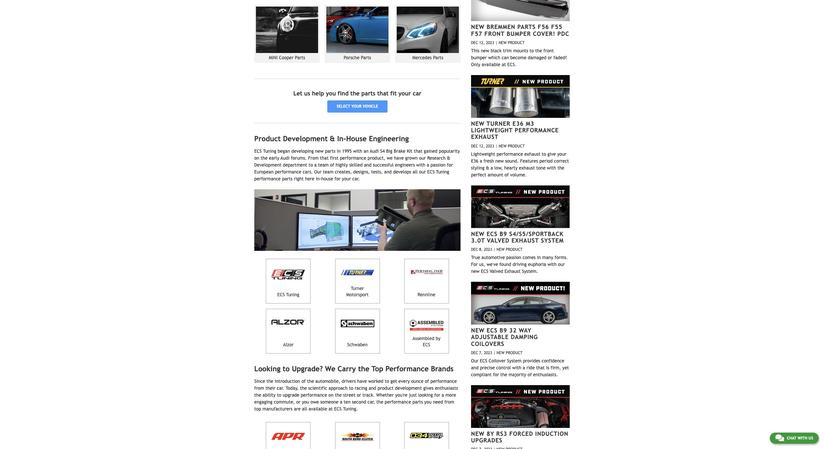 Task type: describe. For each thing, give the bounding box(es) containing it.
ecs inside dec 7, 2023 | new product our ecs coilover system provides confidence and precise control with a ride that is firm, yet compliant for the majority of enthusiasts.
[[480, 358, 488, 363]]

new turner e36 m3 lightweight performance exhaust image
[[472, 75, 570, 118]]

performance down you're
[[385, 400, 411, 405]]

your inside dec 12, 2023 | new product lightweight performance exhaust to give your e36 a fresh new sound. features period correct styling & a low, hearty exhaust tone with the perfect amount of volume.
[[558, 151, 567, 157]]

dec 12, 2023 | new product lightweight performance exhaust to give your e36 a fresh new sound. features period correct styling & a low, hearty exhaust tone with the perfect amount of volume.
[[472, 144, 570, 177]]

turner inside 'new turner e36 m3 lightweight performance exhaust'
[[487, 120, 511, 127]]

all inside ecs tuning began developing new parts in 1995 with an audi s4 big brake kit that gained popularity on the early audi forums. from that first performance product, we have grown our research & development department to a team of highly skilled and successful engineers with a passion for european performance cars. our team creates, designs, tests, and develops all our ecs tuning performance parts right here in-house for your car.
[[413, 169, 418, 175]]

by
[[436, 336, 441, 341]]

1995
[[342, 149, 352, 154]]

track.
[[363, 393, 375, 398]]

mounts
[[514, 48, 529, 53]]

1 vertical spatial exhaust
[[519, 165, 535, 170]]

period
[[540, 158, 553, 163]]

the left the top
[[358, 364, 370, 373]]

exhaust for turner
[[472, 133, 499, 140]]

shop our catalog of south bend clutch parts image
[[341, 433, 375, 441]]

new 8y rs3 forced induction upgrades image
[[472, 385, 570, 428]]

ecs inside new ecs b9 s4/s5/sportback 3.0t valved exhaust system
[[487, 230, 498, 237]]

new ecs b9 32 way adjustable damping coilovers
[[472, 327, 538, 347]]

the inside ecs tuning began developing new parts in 1995 with an audi s4 big brake kit that gained popularity on the early audi forums. from that first performance product, we have grown our research & development department to a team of highly skilled and successful engineers with a passion for european performance cars. our team creates, designs, tests, and develops all our ecs tuning performance parts right here in-house for your car.
[[261, 156, 268, 161]]

cover!
[[533, 30, 556, 37]]

house
[[346, 134, 367, 143]]

assembled by ecs
[[413, 336, 441, 347]]

product up began at the top of the page
[[255, 134, 281, 143]]

1 vertical spatial team
[[323, 169, 334, 175]]

ecs inside since the introduction of the automobile, drivers have worked to get every ounce of performance from their car. today, the scientific approach to racing and product development gives enthusiasts the ability to upgrade performance on the street or track.  whether you're just looking for a more engaging commute, or you owe someone a ten second car, the performance parts you need from top manufacturers are all available at ecs tuning.
[[335, 406, 342, 412]]

product,
[[368, 156, 386, 161]]

the up scientific
[[307, 379, 314, 384]]

an
[[364, 149, 369, 154]]

mercedes parts link
[[396, 5, 461, 63]]

all inside since the introduction of the automobile, drivers have worked to get every ounce of performance from their car. today, the scientific approach to racing and product development gives enthusiasts the ability to upgrade performance on the street or track.  whether you're just looking for a more engaging commute, or you owe someone a ten second car, the performance parts you need from top manufacturers are all available at ecs tuning.
[[302, 406, 307, 412]]

with left an
[[353, 149, 363, 154]]

select
[[337, 104, 351, 109]]

we
[[387, 156, 393, 161]]

chat with us link
[[770, 433, 820, 444]]

0 horizontal spatial or
[[297, 400, 301, 405]]

performance up owe
[[301, 393, 327, 398]]

for inside since the introduction of the automobile, drivers have worked to get every ounce of performance from their car. today, the scientific approach to racing and product development gives enthusiasts the ability to upgrade performance on the street or track.  whether you're just looking for a more engaging commute, or you owe someone a ten second car, the performance parts you need from top manufacturers are all available at ecs tuning.
[[435, 393, 441, 398]]

b9 for valved
[[500, 230, 508, 237]]

performance inside dec 12, 2023 | new product lightweight performance exhaust to give your e36 a fresh new sound. features period correct styling & a low, hearty exhaust tone with the perfect amount of volume.
[[497, 151, 524, 157]]

since the introduction of the automobile, drivers have worked to get every ounce of performance from their car. today, the scientific approach to racing and product development gives enthusiasts the ability to upgrade performance on the street or track.  whether you're just looking for a more engaging commute, or you owe someone a ten second car, the performance parts you need from top manufacturers are all available at ecs tuning.
[[255, 379, 458, 412]]

performance up enthusiasts
[[431, 379, 457, 384]]

cooper
[[279, 55, 294, 60]]

to up introduction at the bottom left of the page
[[283, 364, 290, 373]]

car,
[[368, 400, 375, 405]]

can
[[502, 55, 509, 60]]

1 vertical spatial tuning
[[436, 169, 450, 175]]

bumper
[[472, 55, 487, 60]]

creates,
[[335, 169, 352, 175]]

fit
[[391, 90, 397, 97]]

damping
[[511, 334, 538, 341]]

2 horizontal spatial you
[[425, 400, 432, 405]]

whether
[[377, 393, 394, 398]]

new turner e36 m3 lightweight performance exhaust link
[[472, 120, 559, 140]]

coilover
[[489, 358, 506, 363]]

skilled
[[350, 162, 363, 168]]

& inside ecs tuning began developing new parts in 1995 with an audi s4 big brake kit that gained popularity on the early audi forums. from that first performance product, we have grown our research & development department to a team of highly skilled and successful engineers with a passion for european performance cars. our team creates, designs, tests, and develops all our ecs tuning performance parts right here in-house for your car.
[[447, 156, 451, 161]]

department
[[283, 162, 308, 168]]

have inside ecs tuning began developing new parts in 1995 with an audi s4 big brake kit that gained popularity on the early audi forums. from that first performance product, we have grown our research & development department to a team of highly skilled and successful engineers with a passion for european performance cars. our team creates, designs, tests, and develops all our ecs tuning performance parts right here in-house for your car.
[[394, 156, 404, 161]]

parts right mercedes
[[433, 55, 444, 60]]

kit
[[407, 149, 413, 154]]

ecs inside 'ecs tuning' link
[[278, 292, 285, 297]]

street
[[343, 393, 356, 398]]

dec 12, 2023 | new product this new black trim mounts to the front bumper which can become damaged or faded! only available at ecs.
[[472, 40, 568, 67]]

control
[[497, 365, 511, 370]]

2023 for valved
[[484, 247, 493, 252]]

system.
[[522, 269, 539, 274]]

3.0t
[[472, 237, 485, 244]]

valved inside new ecs b9 s4/s5/sportback 3.0t valved exhaust system
[[487, 237, 510, 244]]

here
[[305, 176, 315, 182]]

new bremmen parts f56 f55 f57  front bumper cover! pdc link
[[472, 23, 570, 37]]

sound.
[[506, 158, 519, 163]]

a down from
[[315, 162, 317, 168]]

alzor link
[[266, 309, 311, 354]]

1 horizontal spatial you
[[326, 90, 336, 97]]

car. inside since the introduction of the automobile, drivers have worked to get every ounce of performance from their car. today, the scientific approach to racing and product development gives enthusiasts the ability to upgrade performance on the street or track.  whether you're just looking for a more engaging commute, or you owe someone a ten second car, the performance parts you need from top manufacturers are all available at ecs tuning.
[[277, 386, 285, 391]]

your right fit
[[399, 90, 411, 97]]

new inside 'dec 12, 2023 | new product this new black trim mounts to the front bumper which can become damaged or faded! only available at ecs.'
[[499, 40, 507, 45]]

new inside dec 8, 2023 | new product true automotive passion comes in many forms. for us, we've found driving euphoria with our new ecs valved exhaust system.
[[472, 269, 480, 274]]

to up street
[[349, 386, 354, 391]]

have inside since the introduction of the automobile, drivers have worked to get every ounce of performance from their car. today, the scientific approach to racing and product development gives enthusiasts the ability to upgrade performance on the street or track.  whether you're just looking for a more engaging commute, or you owe someone a ten second car, the performance parts you need from top manufacturers are all available at ecs tuning.
[[358, 379, 367, 384]]

0 vertical spatial our
[[419, 156, 426, 161]]

volume.
[[511, 172, 527, 177]]

new ecs b9 s4/s5/sportback 3.0t valved exhaust system
[[472, 230, 564, 244]]

amount
[[488, 172, 504, 177]]

| for f57
[[496, 40, 498, 45]]

product for lightweight
[[508, 144, 525, 148]]

new for new ecs b9 s4/s5/sportback 3.0t valved exhaust system
[[472, 230, 485, 237]]

to inside ecs tuning began developing new parts in 1995 with an audi s4 big brake kit that gained popularity on the early audi forums. from that first performance product, we have grown our research & development department to a team of highly skilled and successful engineers with a passion for european performance cars. our team creates, designs, tests, and develops all our ecs tuning performance parts right here in-house for your car.
[[309, 162, 313, 168]]

a up styling
[[480, 158, 483, 163]]

front
[[544, 48, 554, 53]]

only
[[472, 62, 481, 67]]

the inside dec 7, 2023 | new product our ecs coilover system provides confidence and precise control with a ride that is firm, yet compliant for the majority of enthusiasts.
[[501, 372, 508, 377]]

f55
[[552, 23, 563, 30]]

new inside new ecs b9 32 way adjustable damping coilovers
[[472, 327, 485, 334]]

your inside button
[[352, 104, 362, 109]]

to inside 'dec 12, 2023 | new product this new black trim mounts to the front bumper which can become damaged or faded! only available at ecs.'
[[530, 48, 534, 53]]

e36 inside 'new turner e36 m3 lightweight performance exhaust'
[[513, 120, 524, 127]]

with left us
[[798, 436, 808, 441]]

and down successful
[[385, 169, 392, 175]]

ecs tuning began developing new parts in 1995 with an audi s4 big brake kit that gained popularity on the early audi forums. from that first performance product, we have grown our research & development department to a team of highly skilled and successful engineers with a passion for european performance cars. our team creates, designs, tests, and develops all our ecs tuning performance parts right here in-house for your car.
[[255, 149, 460, 182]]

the up engaging
[[255, 393, 261, 398]]

a down research
[[427, 162, 430, 168]]

new ecs b9 32 way adjustable damping coilovers link
[[472, 327, 538, 347]]

confidence
[[542, 358, 565, 363]]

a left low,
[[491, 165, 493, 170]]

passion inside dec 8, 2023 | new product true automotive passion comes in many forms. for us, we've found driving euphoria with our new ecs valved exhaust system.
[[507, 255, 522, 260]]

available inside since the introduction of the automobile, drivers have worked to get every ounce of performance from their car. today, the scientific approach to racing and product development gives enthusiasts the ability to upgrade performance on the street or track.  whether you're just looking for a more engaging commute, or you owe someone a ten second car, the performance parts you need from top manufacturers are all available at ecs tuning.
[[309, 406, 327, 412]]

new inside 'new turner e36 m3 lightweight performance exhaust'
[[472, 120, 485, 127]]

performance down department
[[275, 169, 302, 175]]

new 8y rs3 forced induction upgrades link
[[472, 430, 569, 444]]

parts right porsche
[[361, 55, 372, 60]]

their
[[266, 386, 276, 391]]

ecs inside assembled by ecs
[[423, 342, 431, 347]]

ecs tuning engineer comparing a part to a digital prototype image
[[255, 189, 461, 251]]

let us help you find the parts that fit your     car
[[294, 90, 422, 97]]

mini cooper parts
[[269, 55, 305, 60]]

porsche parts link
[[325, 5, 391, 63]]

damaged
[[528, 55, 547, 60]]

ecs.
[[508, 62, 517, 67]]

or inside 'dec 12, 2023 | new product this new black trim mounts to the front bumper which can become damaged or faded! only available at ecs.'
[[548, 55, 553, 60]]

12, for exhaust
[[480, 144, 485, 148]]

rennline
[[418, 292, 436, 297]]

valved inside dec 8, 2023 | new product true automotive passion comes in many forms. for us, we've found driving euphoria with our new ecs valved exhaust system.
[[490, 269, 504, 274]]

many
[[543, 255, 554, 260]]

began
[[278, 149, 290, 154]]

hearty
[[505, 165, 518, 170]]

need
[[433, 400, 443, 405]]

ten
[[344, 400, 351, 405]]

is
[[547, 365, 550, 370]]

with inside dec 8, 2023 | new product true automotive passion comes in many forms. for us, we've found driving euphoria with our new ecs valved exhaust system.
[[548, 262, 557, 267]]

looking
[[255, 364, 281, 373]]

the down approach
[[335, 393, 342, 398]]

of inside dec 7, 2023 | new product our ecs coilover system provides confidence and precise control with a ride that is firm, yet compliant for the majority of enthusiasts.
[[528, 372, 532, 377]]

just
[[409, 393, 417, 398]]

turner motorsport
[[347, 286, 369, 297]]

the up their
[[267, 379, 274, 384]]

assembled
[[413, 336, 435, 341]]

product
[[378, 386, 394, 391]]

popularity
[[439, 149, 460, 154]]

grown
[[406, 156, 418, 161]]

of inside dec 12, 2023 | new product lightweight performance exhaust to give your e36 a fresh new sound. features period correct styling & a low, hearty exhaust tone with the perfect amount of volume.
[[505, 172, 509, 177]]

for down creates,
[[335, 176, 341, 182]]

lightweight inside 'new turner e36 m3 lightweight performance exhaust'
[[472, 127, 513, 134]]

european
[[255, 169, 274, 175]]

bumper
[[507, 30, 531, 37]]

the right the car,
[[377, 400, 384, 405]]

to left get
[[385, 379, 389, 384]]

performance up skilled
[[340, 156, 367, 161]]

comes
[[523, 255, 536, 260]]

car
[[413, 90, 422, 97]]

2023 for f57
[[486, 40, 495, 45]]

new inside dec 7, 2023 | new product our ecs coilover system provides confidence and precise control with a ride that is firm, yet compliant for the majority of enthusiasts.
[[497, 351, 505, 355]]

become
[[511, 55, 527, 60]]

big
[[387, 149, 393, 154]]

1 horizontal spatial or
[[357, 393, 361, 398]]

system inside new ecs b9 s4/s5/sportback 3.0t valved exhaust system
[[541, 237, 564, 244]]

1 horizontal spatial development
[[283, 134, 328, 143]]

black
[[491, 48, 502, 53]]

1 vertical spatial our
[[419, 169, 426, 175]]

ecs inside new ecs b9 32 way adjustable damping coilovers
[[487, 327, 498, 334]]

available inside 'dec 12, 2023 | new product this new black trim mounts to the front bumper which can become damaged or faded! only available at ecs.'
[[482, 62, 501, 67]]

parts right cooper
[[295, 55, 305, 60]]

trim
[[504, 48, 512, 53]]

compliant
[[472, 372, 492, 377]]

upgrade
[[283, 393, 300, 398]]

firm,
[[551, 365, 562, 370]]

tuning for ecs tuning began developing new parts in 1995 with an audi s4 big brake kit that gained popularity on the early audi forums. from that first performance product, we have grown our research & development department to a team of highly skilled and successful engineers with a passion for european performance cars. our team creates, designs, tests, and develops all our ecs tuning performance parts right here in-house for your car.
[[263, 149, 277, 154]]

the inside dec 12, 2023 | new product lightweight performance exhaust to give your e36 a fresh new sound. features period correct styling & a low, hearty exhaust tone with the perfect amount of volume.
[[558, 165, 565, 170]]

parts up vehicle in the left of the page
[[362, 90, 376, 97]]

correct
[[555, 158, 570, 163]]

dec for new ecs b9 32 way adjustable damping coilovers
[[472, 351, 478, 355]]

mini cooper parts link
[[255, 5, 320, 63]]

2023 for adjustable
[[484, 351, 493, 355]]



Task type: vqa. For each thing, say whether or not it's contained in the screenshot.
novelty & gifts
no



Task type: locate. For each thing, give the bounding box(es) containing it.
or up second
[[357, 393, 361, 398]]

0 vertical spatial all
[[413, 169, 418, 175]]

dec inside dec 7, 2023 | new product our ecs coilover system provides confidence and precise control with a ride that is firm, yet compliant for the majority of enthusiasts.
[[472, 351, 478, 355]]

worked
[[369, 379, 384, 384]]

that
[[378, 90, 389, 97], [414, 149, 423, 154], [320, 156, 329, 161], [537, 365, 545, 370]]

lightweight inside dec 12, 2023 | new product lightweight performance exhaust to give your e36 a fresh new sound. features period correct styling & a low, hearty exhaust tone with the perfect amount of volume.
[[472, 151, 496, 157]]

system inside dec 7, 2023 | new product our ecs coilover system provides confidence and precise control with a ride that is firm, yet compliant for the majority of enthusiasts.
[[508, 358, 522, 363]]

system
[[541, 237, 564, 244], [508, 358, 522, 363]]

new inside new 8y rs3 forced induction upgrades
[[472, 430, 485, 437]]

our inside dec 8, 2023 | new product true automotive passion comes in many forms. for us, we've found driving euphoria with our new ecs valved exhaust system.
[[559, 262, 565, 267]]

that left first
[[320, 156, 329, 161]]

0 vertical spatial our
[[314, 169, 322, 175]]

the left early
[[261, 156, 268, 161]]

1 horizontal spatial e36
[[513, 120, 524, 127]]

1 vertical spatial performance
[[386, 364, 429, 373]]

0 vertical spatial have
[[394, 156, 404, 161]]

and inside dec 7, 2023 | new product our ecs coilover system provides confidence and precise control with a ride that is firm, yet compliant for the majority of enthusiasts.
[[472, 365, 479, 370]]

& down fresh
[[486, 165, 490, 170]]

new up low,
[[496, 158, 504, 163]]

exhaust up the comes
[[512, 237, 539, 244]]

0 vertical spatial new
[[472, 23, 485, 30]]

passion
[[431, 162, 446, 168], [507, 255, 522, 260]]

1 horizontal spatial our
[[472, 358, 479, 363]]

your inside ecs tuning began developing new parts in 1995 with an audi s4 big brake kit that gained popularity on the early audi forums. from that first performance product, we have grown our research & development department to a team of highly skilled and successful engineers with a passion for european performance cars. our team creates, designs, tests, and develops all our ecs tuning performance parts right here in-house for your car.
[[342, 176, 351, 182]]

to up period
[[542, 151, 547, 157]]

12, inside dec 12, 2023 | new product lightweight performance exhaust to give your e36 a fresh new sound. features period correct styling & a low, hearty exhaust tone with the perfect amount of volume.
[[480, 144, 485, 148]]

f57
[[472, 30, 483, 37]]

0 horizontal spatial you
[[302, 400, 309, 405]]

parts up first
[[325, 149, 336, 154]]

to down from
[[309, 162, 313, 168]]

on inside since the introduction of the automobile, drivers have worked to get every ounce of performance from their car. today, the scientific approach to racing and product development gives enthusiasts the ability to upgrade performance on the street or track.  whether you're just looking for a more engaging commute, or you owe someone a ten second car, the performance parts you need from top manufacturers are all available at ecs tuning.
[[329, 393, 334, 398]]

product up sound.
[[508, 144, 525, 148]]

product for f55
[[508, 40, 525, 45]]

from down since at the left bottom of the page
[[255, 386, 264, 391]]

0 horizontal spatial in
[[337, 149, 341, 154]]

0 vertical spatial &
[[330, 134, 335, 143]]

new inside "new bremmen parts f56 f55 f57  front bumper cover! pdc"
[[472, 23, 485, 30]]

our right develops
[[419, 169, 426, 175]]

for inside dec 7, 2023 | new product our ecs coilover system provides confidence and precise control with a ride that is firm, yet compliant for the majority of enthusiasts.
[[494, 372, 499, 377]]

new inside dec 12, 2023 | new product lightweight performance exhaust to give your e36 a fresh new sound. features period correct styling & a low, hearty exhaust tone with the perfect amount of volume.
[[496, 158, 504, 163]]

from down 'more'
[[445, 400, 455, 405]]

2023 inside dec 7, 2023 | new product our ecs coilover system provides confidence and precise control with a ride that is firm, yet compliant for the majority of enthusiasts.
[[484, 351, 493, 355]]

of down upgrade?
[[302, 379, 306, 384]]

let
[[294, 90, 303, 97]]

shop our catalog of apr parts image
[[272, 433, 305, 440]]

1 vertical spatial turner
[[351, 286, 364, 291]]

get
[[391, 379, 397, 384]]

parts
[[518, 23, 536, 30], [295, 55, 305, 60], [361, 55, 372, 60], [433, 55, 444, 60]]

in up euphoria
[[538, 255, 541, 260]]

0 horizontal spatial at
[[329, 406, 333, 412]]

shop our catalog of 034motorsport parts image
[[410, 433, 444, 439]]

4 dec from the top
[[472, 351, 478, 355]]

2 vertical spatial or
[[297, 400, 301, 405]]

1 vertical spatial development
[[255, 162, 282, 168]]

valved up the "automotive"
[[487, 237, 510, 244]]

2 new from the top
[[472, 230, 485, 237]]

on up someone
[[329, 393, 334, 398]]

a down enthusiasts
[[442, 393, 445, 398]]

new inside dec 12, 2023 | new product lightweight performance exhaust to give your e36 a fresh new sound. features period correct styling & a low, hearty exhaust tone with the perfect amount of volume.
[[499, 144, 507, 148]]

| inside dec 8, 2023 | new product true automotive passion comes in many forms. for us, we've found driving euphoria with our new ecs valved exhaust system.
[[494, 247, 496, 252]]

you left owe
[[302, 400, 309, 405]]

new inside dec 8, 2023 | new product true automotive passion comes in many forms. for us, we've found driving euphoria with our new ecs valved exhaust system.
[[497, 247, 505, 252]]

this
[[472, 48, 480, 53]]

for down popularity
[[447, 162, 453, 168]]

product for way
[[506, 351, 523, 355]]

1 horizontal spatial from
[[445, 400, 455, 405]]

1 vertical spatial audi
[[281, 156, 290, 161]]

the right today,
[[300, 386, 307, 391]]

dec up styling
[[472, 144, 478, 148]]

with inside dec 7, 2023 | new product our ecs coilover system provides confidence and precise control with a ride that is firm, yet compliant for the majority of enthusiasts.
[[513, 365, 522, 370]]

the down correct
[[558, 165, 565, 170]]

1 vertical spatial new
[[472, 230, 485, 237]]

0 vertical spatial 12,
[[480, 40, 485, 45]]

early
[[269, 156, 280, 161]]

12, for front
[[480, 40, 485, 45]]

new inside 'dec 12, 2023 | new product this new black trim mounts to the front bumper which can become damaged or faded! only available at ecs.'
[[481, 48, 490, 53]]

parts inside since the introduction of the automobile, drivers have worked to get every ounce of performance from their car. today, the scientific approach to racing and product development gives enthusiasts the ability to upgrade performance on the street or track.  whether you're just looking for a more engaging commute, or you owe someone a ten second car, the performance parts you need from top manufacturers are all available at ecs tuning.
[[413, 400, 423, 405]]

0 horizontal spatial &
[[330, 134, 335, 143]]

0 vertical spatial exhaust
[[525, 151, 541, 157]]

new turner e36 m3 lightweight performance exhaust
[[472, 120, 559, 140]]

product inside dec 12, 2023 | new product lightweight performance exhaust to give your e36 a fresh new sound. features period correct styling & a low, hearty exhaust tone with the perfect amount of volume.
[[508, 144, 525, 148]]

brake
[[394, 149, 406, 154]]

new bremmen parts f56 f55 f57  front bumper cover! pdc image
[[472, 0, 570, 21]]

2 horizontal spatial tuning
[[436, 169, 450, 175]]

the down control
[[501, 372, 508, 377]]

0 vertical spatial on
[[255, 156, 260, 161]]

& inside dec 12, 2023 | new product lightweight performance exhaust to give your e36 a fresh new sound. features period correct styling & a low, hearty exhaust tone with the perfect amount of volume.
[[486, 165, 490, 170]]

0 vertical spatial from
[[255, 386, 264, 391]]

2023 inside dec 12, 2023 | new product lightweight performance exhaust to give your e36 a fresh new sound. features period correct styling & a low, hearty exhaust tone with the perfect amount of volume.
[[486, 144, 495, 148]]

product inside dec 8, 2023 | new product true automotive passion comes in many forms. for us, we've found driving euphoria with our new ecs valved exhaust system.
[[506, 247, 523, 252]]

1 horizontal spatial audi
[[370, 149, 379, 154]]

true
[[472, 255, 481, 260]]

new up 8,
[[472, 230, 485, 237]]

dec up this
[[472, 40, 478, 45]]

found
[[500, 262, 512, 267]]

of down first
[[330, 162, 335, 168]]

that left fit
[[378, 90, 389, 97]]

0 horizontal spatial turner
[[351, 286, 364, 291]]

1 vertical spatial e36
[[472, 158, 479, 163]]

parts
[[362, 90, 376, 97], [325, 149, 336, 154], [282, 176, 293, 182], [413, 400, 423, 405]]

2023 right 8,
[[484, 247, 493, 252]]

scientific
[[309, 386, 328, 391]]

new ecs b9 s4/s5/sportback 3.0t valved exhaust system image
[[472, 185, 570, 228]]

2 vertical spatial &
[[486, 165, 490, 170]]

1 horizontal spatial at
[[502, 62, 506, 67]]

the right find
[[351, 90, 360, 97]]

1 12, from the top
[[480, 40, 485, 45]]

1 vertical spatial 12,
[[480, 144, 485, 148]]

|
[[496, 40, 498, 45], [496, 144, 498, 148], [494, 247, 496, 252], [494, 351, 496, 355]]

that left the is at right
[[537, 365, 545, 370]]

exhaust inside new ecs b9 s4/s5/sportback 3.0t valved exhaust system
[[512, 237, 539, 244]]

e36 left m3
[[513, 120, 524, 127]]

exhaust inside 'new turner e36 m3 lightweight performance exhaust'
[[472, 133, 499, 140]]

1 horizontal spatial car.
[[353, 176, 360, 182]]

0 horizontal spatial from
[[255, 386, 264, 391]]

ounce
[[412, 379, 424, 384]]

to up 'commute,'
[[277, 393, 282, 398]]

0 horizontal spatial performance
[[386, 364, 429, 373]]

1 horizontal spatial have
[[394, 156, 404, 161]]

designs,
[[354, 169, 370, 175]]

for up the need
[[435, 393, 441, 398]]

exhaust down driving
[[505, 269, 521, 274]]

b9 up the "automotive"
[[500, 230, 508, 237]]

1 horizontal spatial passion
[[507, 255, 522, 260]]

approach
[[329, 386, 348, 391]]

dec left 8,
[[472, 247, 478, 252]]

someone
[[321, 400, 339, 405]]

1 horizontal spatial in
[[538, 255, 541, 260]]

2 dec from the top
[[472, 144, 478, 148]]

1 vertical spatial available
[[309, 406, 327, 412]]

parts left right
[[282, 176, 293, 182]]

1 vertical spatial system
[[508, 358, 522, 363]]

1 b9 from the top
[[500, 230, 508, 237]]

and up designs,
[[364, 162, 372, 168]]

f56
[[538, 23, 550, 30]]

that inside dec 7, 2023 | new product our ecs coilover system provides confidence and precise control with a ride that is firm, yet compliant for the majority of enthusiasts.
[[537, 365, 545, 370]]

product inside 'dec 12, 2023 | new product this new black trim mounts to the front bumper which can become damaged or faded! only available at ecs.'
[[508, 40, 525, 45]]

or
[[548, 55, 553, 60], [357, 393, 361, 398], [297, 400, 301, 405]]

2 vertical spatial our
[[559, 262, 565, 267]]

parts left f56
[[518, 23, 536, 30]]

gained
[[424, 149, 438, 154]]

2 b9 from the top
[[500, 327, 508, 334]]

enthusiasts
[[435, 386, 458, 391]]

1 vertical spatial valved
[[490, 269, 504, 274]]

0 horizontal spatial tuning
[[263, 149, 277, 154]]

at down the can
[[502, 62, 506, 67]]

new ecs b9 32 way adjustable damping coilovers image
[[472, 282, 570, 325]]

1 horizontal spatial available
[[482, 62, 501, 67]]

product development & in-house engineering
[[255, 134, 409, 143]]

to inside dec 12, 2023 | new product lightweight performance exhaust to give your e36 a fresh new sound. features period correct styling & a low, hearty exhaust tone with the perfect amount of volume.
[[542, 151, 547, 157]]

or down "front"
[[548, 55, 553, 60]]

first
[[330, 156, 339, 161]]

develops
[[393, 169, 412, 175]]

you're
[[396, 393, 408, 398]]

available
[[482, 62, 501, 67], [309, 406, 327, 412]]

1 vertical spatial passion
[[507, 255, 522, 260]]

that right kit
[[414, 149, 423, 154]]

development inside ecs tuning began developing new parts in 1995 with an audi s4 big brake kit that gained popularity on the early audi forums. from that first performance product, we have grown our research & development department to a team of highly skilled and successful engineers with a passion for european performance cars. our team creates, designs, tests, and develops all our ecs tuning performance parts right here in-house for your car.
[[255, 162, 282, 168]]

mercedes parts
[[413, 55, 444, 60]]

1 horizontal spatial on
[[329, 393, 334, 398]]

for down control
[[494, 372, 499, 377]]

available down 'which'
[[482, 62, 501, 67]]

our down 'forms.'
[[559, 262, 565, 267]]

b9 inside new ecs b9 32 way adjustable damping coilovers
[[500, 327, 508, 334]]

0 vertical spatial audi
[[370, 149, 379, 154]]

we've
[[487, 262, 499, 267]]

0 horizontal spatial our
[[314, 169, 322, 175]]

comments image
[[776, 434, 785, 442]]

development
[[395, 386, 422, 391]]

| up the "automotive"
[[494, 247, 496, 252]]

e36 inside dec 12, 2023 | new product lightweight performance exhaust to give your e36 a fresh new sound. features period correct styling & a low, hearty exhaust tone with the perfect amount of volume.
[[472, 158, 479, 163]]

& left the in-
[[330, 134, 335, 143]]

1 horizontal spatial system
[[541, 237, 564, 244]]

| inside dec 12, 2023 | new product lightweight performance exhaust to give your e36 a fresh new sound. features period correct styling & a low, hearty exhaust tone with the perfect amount of volume.
[[496, 144, 498, 148]]

top
[[372, 364, 384, 373]]

1 vertical spatial have
[[358, 379, 367, 384]]

3 dec from the top
[[472, 247, 478, 252]]

new inside ecs tuning began developing new parts in 1995 with an audi s4 big brake kit that gained popularity on the early audi forums. from that first performance product, we have grown our research & development department to a team of highly skilled and successful engineers with a passion for european performance cars. our team creates, designs, tests, and develops all our ecs tuning performance parts right here in-house for your car.
[[315, 149, 324, 154]]

car. inside ecs tuning began developing new parts in 1995 with an audi s4 big brake kit that gained popularity on the early audi forums. from that first performance product, we have grown our research & development department to a team of highly skilled and successful engineers with a passion for european performance cars. our team creates, designs, tests, and develops all our ecs tuning performance parts right here in-house for your car.
[[353, 176, 360, 182]]

2023 for performance
[[486, 144, 495, 148]]

0 vertical spatial team
[[318, 162, 329, 168]]

rs3
[[497, 430, 508, 437]]

1 vertical spatial all
[[302, 406, 307, 412]]

1 vertical spatial or
[[357, 393, 361, 398]]

you
[[326, 90, 336, 97], [302, 400, 309, 405], [425, 400, 432, 405]]

0 horizontal spatial audi
[[281, 156, 290, 161]]

with up majority
[[513, 365, 522, 370]]

0 vertical spatial b9
[[500, 230, 508, 237]]

faded!
[[554, 55, 568, 60]]

product down new ecs b9 s4/s5/sportback 3.0t valved exhaust system
[[506, 247, 523, 252]]

low,
[[495, 165, 503, 170]]

vehicle
[[363, 104, 378, 109]]

performance up sound.
[[497, 151, 524, 157]]

2 lightweight from the top
[[472, 151, 496, 157]]

e36
[[513, 120, 524, 127], [472, 158, 479, 163]]

0 vertical spatial valved
[[487, 237, 510, 244]]

product up mounts
[[508, 40, 525, 45]]

on inside ecs tuning began developing new parts in 1995 with an audi s4 big brake kit that gained popularity on the early audi forums. from that first performance product, we have grown our research & development department to a team of highly skilled and successful engineers with a passion for european performance cars. our team creates, designs, tests, and develops all our ecs tuning performance parts right here in-house for your car.
[[255, 156, 260, 161]]

new inside new ecs b9 s4/s5/sportback 3.0t valved exhaust system
[[472, 230, 485, 237]]

team up house
[[323, 169, 334, 175]]

1 horizontal spatial performance
[[515, 127, 559, 134]]

help
[[312, 90, 324, 97]]

in inside ecs tuning began developing new parts in 1995 with an audi s4 big brake kit that gained popularity on the early audi forums. from that first performance product, we have grown our research & development department to a team of highly skilled and successful engineers with a passion for european performance cars. our team creates, designs, tests, and develops all our ecs tuning performance parts right here in-house for your car.
[[337, 149, 341, 154]]

since
[[255, 379, 265, 384]]

1 vertical spatial lightweight
[[472, 151, 496, 157]]

| inside dec 7, 2023 | new product our ecs coilover system provides confidence and precise control with a ride that is firm, yet compliant for the majority of enthusiasts.
[[494, 351, 496, 355]]

1 vertical spatial car.
[[277, 386, 285, 391]]

in left 1995
[[337, 149, 341, 154]]

dec inside 'dec 12, 2023 | new product this new black trim mounts to the front bumper which can become damaged or faded! only available at ecs.'
[[472, 40, 478, 45]]

2023 up fresh
[[486, 144, 495, 148]]

porsche parts
[[344, 55, 372, 60]]

assembled by ecs link
[[405, 309, 449, 354]]

us,
[[480, 262, 486, 267]]

product up control
[[506, 351, 523, 355]]

with down grown
[[417, 162, 426, 168]]

development up developing
[[283, 134, 328, 143]]

2023 inside dec 8, 2023 | new product true automotive passion comes in many forms. for us, we've found driving euphoria with our new ecs valved exhaust system.
[[484, 247, 493, 252]]

0 vertical spatial passion
[[431, 162, 446, 168]]

2 vertical spatial tuning
[[286, 292, 300, 297]]

product for 3.0t
[[506, 247, 523, 252]]

right
[[294, 176, 304, 182]]

schwaben
[[348, 342, 368, 347]]

development
[[283, 134, 328, 143], [255, 162, 282, 168]]

new
[[472, 23, 485, 30], [472, 230, 485, 237]]

dec for new turner e36 m3 lightweight performance exhaust
[[472, 144, 478, 148]]

valved down we've
[[490, 269, 504, 274]]

performance up every
[[386, 364, 429, 373]]

all
[[413, 169, 418, 175], [302, 406, 307, 412]]

tuning
[[263, 149, 277, 154], [436, 169, 450, 175], [286, 292, 300, 297]]

0 vertical spatial lightweight
[[472, 127, 513, 134]]

driving
[[513, 262, 527, 267]]

with inside dec 12, 2023 | new product lightweight performance exhaust to give your e36 a fresh new sound. features period correct styling & a low, hearty exhaust tone with the perfect amount of volume.
[[548, 165, 557, 170]]

dec for new bremmen parts f56 f55 f57  front bumper cover! pdc
[[472, 40, 478, 45]]

schwaben link
[[335, 309, 380, 354]]

b9 inside new ecs b9 s4/s5/sportback 3.0t valved exhaust system
[[500, 230, 508, 237]]

0 vertical spatial available
[[482, 62, 501, 67]]

and down worked
[[369, 386, 377, 391]]

dec inside dec 12, 2023 | new product lightweight performance exhaust to give your e36 a fresh new sound. features period correct styling & a low, hearty exhaust tone with the perfect amount of volume.
[[472, 144, 478, 148]]

2023 inside 'dec 12, 2023 | new product this new black trim mounts to the front bumper which can become damaged or faded! only available at ecs.'
[[486, 40, 495, 45]]

mini
[[269, 55, 278, 60]]

passion up driving
[[507, 255, 522, 260]]

adjustable
[[472, 334, 509, 341]]

on
[[255, 156, 260, 161], [329, 393, 334, 398]]

2 12, from the top
[[480, 144, 485, 148]]

all right are
[[302, 406, 307, 412]]

of up gives
[[425, 379, 429, 384]]

1 vertical spatial at
[[329, 406, 333, 412]]

exhaust down "features"
[[519, 165, 535, 170]]

our inside ecs tuning began developing new parts in 1995 with an audi s4 big brake kit that gained popularity on the early audi forums. from that first performance product, we have grown our research & development department to a team of highly skilled and successful engineers with a passion for european performance cars. our team creates, designs, tests, and develops all our ecs tuning performance parts right here in-house for your car.
[[314, 169, 322, 175]]

0 vertical spatial performance
[[515, 127, 559, 134]]

0 vertical spatial tuning
[[263, 149, 277, 154]]

12, up fresh
[[480, 144, 485, 148]]

are
[[294, 406, 301, 412]]

& down popularity
[[447, 156, 451, 161]]

automotive
[[482, 255, 505, 260]]

2023 up black
[[486, 40, 495, 45]]

more
[[446, 393, 457, 398]]

front
[[485, 30, 505, 37]]

| inside 'dec 12, 2023 | new product this new black trim mounts to the front bumper which can become damaged or faded! only available at ecs.'
[[496, 40, 498, 45]]

0 vertical spatial turner
[[487, 120, 511, 127]]

b9 for adjustable
[[500, 327, 508, 334]]

0 vertical spatial in
[[337, 149, 341, 154]]

1 vertical spatial in
[[538, 255, 541, 260]]

you left find
[[326, 90, 336, 97]]

new for new bremmen parts f56 f55 f57  front bumper cover! pdc
[[472, 23, 485, 30]]

audi
[[370, 149, 379, 154], [281, 156, 290, 161]]

passion inside ecs tuning began developing new parts in 1995 with an audi s4 big brake kit that gained popularity on the early audi forums. from that first performance product, we have grown our research & development department to a team of highly skilled and successful engineers with a passion for european performance cars. our team creates, designs, tests, and develops all our ecs tuning performance parts right here in-house for your car.
[[431, 162, 446, 168]]

upgrade?
[[292, 364, 323, 373]]

1 horizontal spatial &
[[447, 156, 451, 161]]

exhaust for ecs
[[512, 237, 539, 244]]

0 vertical spatial e36
[[513, 120, 524, 127]]

alzor
[[283, 342, 294, 347]]

turner
[[487, 120, 511, 127], [351, 286, 364, 291]]

dec inside dec 8, 2023 | new product true automotive passion comes in many forms. for us, we've found driving euphoria with our new ecs valved exhaust system.
[[472, 247, 478, 252]]

commute,
[[274, 400, 295, 405]]

b9
[[500, 230, 508, 237], [500, 327, 508, 334]]

0 vertical spatial car.
[[353, 176, 360, 182]]

8y
[[487, 430, 495, 437]]

with down many
[[548, 262, 557, 267]]

0 horizontal spatial passion
[[431, 162, 446, 168]]

product inside dec 7, 2023 | new product our ecs coilover system provides confidence and precise control with a ride that is firm, yet compliant for the majority of enthusiasts.
[[506, 351, 523, 355]]

system up many
[[541, 237, 564, 244]]

0 horizontal spatial development
[[255, 162, 282, 168]]

| for performance
[[496, 144, 498, 148]]

to up damaged
[[530, 48, 534, 53]]

1 vertical spatial b9
[[500, 327, 508, 334]]

2 vertical spatial exhaust
[[505, 269, 521, 274]]

new down for
[[472, 269, 480, 274]]

1 vertical spatial &
[[447, 156, 451, 161]]

parts inside "new bremmen parts f56 f55 f57  front bumper cover! pdc"
[[518, 23, 536, 30]]

at inside 'dec 12, 2023 | new product this new black trim mounts to the front bumper which can become damaged or faded! only available at ecs.'
[[502, 62, 506, 67]]

0 vertical spatial or
[[548, 55, 553, 60]]

our inside dec 7, 2023 | new product our ecs coilover system provides confidence and precise control with a ride that is firm, yet compliant for the majority of enthusiasts.
[[472, 358, 479, 363]]

2 horizontal spatial or
[[548, 55, 553, 60]]

tuning.
[[343, 406, 358, 412]]

b9 left 32
[[500, 327, 508, 334]]

top
[[255, 406, 261, 412]]

exhaust inside dec 8, 2023 | new product true automotive passion comes in many forms. for us, we've found driving euphoria with our new ecs valved exhaust system.
[[505, 269, 521, 274]]

s4/s5/sportback
[[510, 230, 564, 237]]

of inside ecs tuning began developing new parts in 1995 with an audi s4 big brake kit that gained popularity on the early audi forums. from that first performance product, we have grown our research & development department to a team of highly skilled and successful engineers with a passion for european performance cars. our team creates, designs, tests, and develops all our ecs tuning performance parts right here in-house for your car.
[[330, 162, 335, 168]]

the inside 'dec 12, 2023 | new product this new black trim mounts to the front bumper which can become damaged or faded! only available at ecs.'
[[536, 48, 543, 53]]

1 vertical spatial on
[[329, 393, 334, 398]]

tuning for ecs tuning
[[286, 292, 300, 297]]

1 vertical spatial from
[[445, 400, 455, 405]]

exhaust up "features"
[[525, 151, 541, 157]]

1 dec from the top
[[472, 40, 478, 45]]

developing
[[292, 149, 314, 154]]

dec for new ecs b9 s4/s5/sportback 3.0t valved exhaust system
[[472, 247, 478, 252]]

0 vertical spatial exhaust
[[472, 133, 499, 140]]

turner inside 'turner motorsport'
[[351, 286, 364, 291]]

second
[[352, 400, 366, 405]]

1 horizontal spatial tuning
[[286, 292, 300, 297]]

system up control
[[508, 358, 522, 363]]

1 horizontal spatial turner
[[487, 120, 511, 127]]

and inside since the introduction of the automobile, drivers have worked to get every ounce of performance from their car. today, the scientific approach to racing and product development gives enthusiasts the ability to upgrade performance on the street or track.  whether you're just looking for a more engaging commute, or you owe someone a ten second car, the performance parts you need from top manufacturers are all available at ecs tuning.
[[369, 386, 377, 391]]

1 horizontal spatial all
[[413, 169, 418, 175]]

0 vertical spatial system
[[541, 237, 564, 244]]

0 horizontal spatial on
[[255, 156, 260, 161]]

euphoria
[[529, 262, 547, 267]]

ecs inside dec 8, 2023 | new product true automotive passion comes in many forms. for us, we've found driving euphoria with our new ecs valved exhaust system.
[[481, 269, 489, 274]]

performance
[[515, 127, 559, 134], [386, 364, 429, 373]]

0 horizontal spatial system
[[508, 358, 522, 363]]

a
[[480, 158, 483, 163], [315, 162, 317, 168], [427, 162, 430, 168], [491, 165, 493, 170], [523, 365, 526, 370], [442, 393, 445, 398], [340, 400, 343, 405]]

performance down the 'european'
[[255, 176, 281, 182]]

| for adjustable
[[494, 351, 496, 355]]

manufacturers
[[263, 406, 293, 412]]

1 lightweight from the top
[[472, 127, 513, 134]]

car. down designs,
[[353, 176, 360, 182]]

at inside since the introduction of the automobile, drivers have worked to get every ounce of performance from their car. today, the scientific approach to racing and product development gives enthusiasts the ability to upgrade performance on the street or track.  whether you're just looking for a more engaging commute, or you owe someone a ten second car, the performance parts you need from top manufacturers are all available at ecs tuning.
[[329, 406, 333, 412]]

2023 right 7,
[[484, 351, 493, 355]]

in inside dec 8, 2023 | new product true automotive passion comes in many forms. for us, we've found driving euphoria with our new ecs valved exhaust system.
[[538, 255, 541, 260]]

| for valved
[[494, 247, 496, 252]]

1 vertical spatial our
[[472, 358, 479, 363]]

performance inside 'new turner e36 m3 lightweight performance exhaust'
[[515, 127, 559, 134]]

select your vehicle
[[337, 104, 378, 109]]

12, inside 'dec 12, 2023 | new product this new black trim mounts to the front bumper which can become damaged or faded! only available at ecs.'
[[480, 40, 485, 45]]

0 horizontal spatial all
[[302, 406, 307, 412]]

ride
[[527, 365, 535, 370]]

a inside dec 7, 2023 | new product our ecs coilover system provides confidence and precise control with a ride that is firm, yet compliant for the majority of enthusiasts.
[[523, 365, 526, 370]]

with down period
[[548, 165, 557, 170]]

of down hearty
[[505, 172, 509, 177]]

1 new from the top
[[472, 23, 485, 30]]

0 vertical spatial development
[[283, 134, 328, 143]]

a left ten
[[340, 400, 343, 405]]

0 vertical spatial at
[[502, 62, 506, 67]]

0 horizontal spatial car.
[[277, 386, 285, 391]]

0 horizontal spatial available
[[309, 406, 327, 412]]



